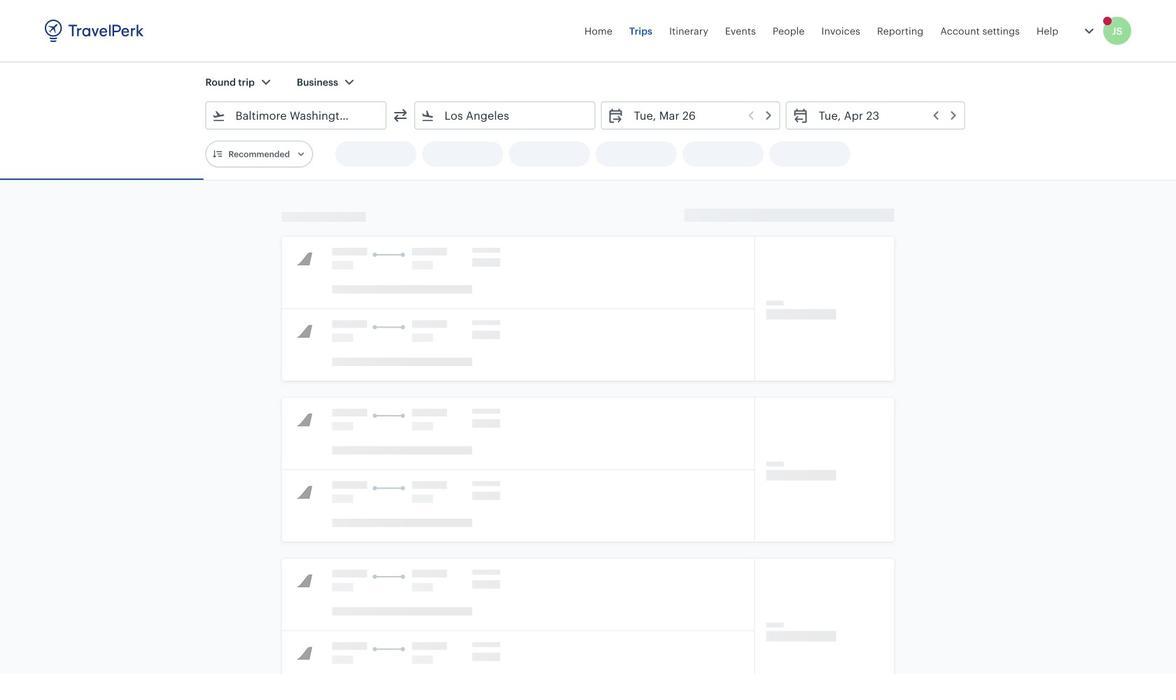 Task type: describe. For each thing, give the bounding box(es) containing it.
Return field
[[809, 104, 959, 127]]

To search field
[[435, 104, 577, 127]]



Task type: vqa. For each thing, say whether or not it's contained in the screenshot.
TO "search field"
yes



Task type: locate. For each thing, give the bounding box(es) containing it.
Depart field
[[624, 104, 774, 127]]

From search field
[[226, 104, 368, 127]]



